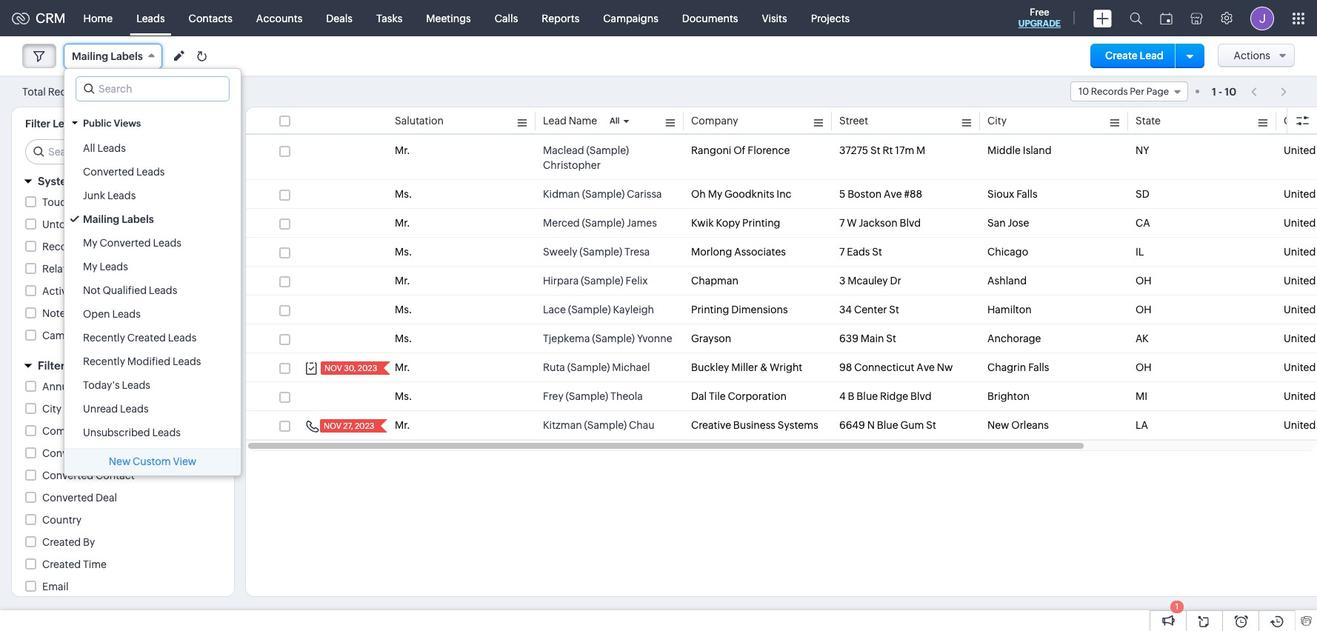 Task type: vqa. For each thing, say whether or not it's contained in the screenshot.
lookup to the bottom
no



Task type: locate. For each thing, give the bounding box(es) containing it.
city up middle
[[987, 115, 1007, 127]]

(sample) for carissa
[[582, 188, 625, 200]]

my inside row group
[[708, 188, 722, 200]]

(sample) inside the maclead (sample) christopher
[[586, 144, 629, 156]]

(sample) down lace (sample) kayleigh link
[[592, 333, 635, 344]]

country
[[42, 514, 82, 526]]

0 vertical spatial filter
[[25, 118, 50, 130]]

1 vertical spatial action
[[123, 263, 155, 275]]

created up modified
[[127, 332, 166, 344]]

of
[[733, 144, 746, 156]]

unread leads
[[83, 403, 149, 415]]

7 for 7 eads st
[[839, 246, 845, 258]]

nov for kitzman
[[324, 421, 341, 430]]

3 oh from the top
[[1136, 361, 1152, 373]]

0 vertical spatial 7
[[839, 217, 845, 229]]

tjepkema
[[543, 333, 590, 344]]

10 inside 'field'
[[1078, 86, 1089, 97]]

united  for brighton
[[1284, 390, 1317, 402]]

home
[[83, 12, 113, 24]]

maclead
[[543, 144, 584, 156]]

0 vertical spatial printing
[[742, 217, 780, 229]]

mr. for maclead
[[395, 144, 410, 156]]

campaigns
[[603, 12, 658, 24], [42, 330, 97, 341]]

0 horizontal spatial 1
[[1175, 602, 1179, 611]]

0 horizontal spatial lead
[[543, 115, 567, 127]]

notes
[[42, 307, 71, 319]]

9 united from the top
[[1284, 390, 1316, 402]]

1 for 1
[[1175, 602, 1179, 611]]

mailing down touched records
[[83, 213, 119, 225]]

create menu element
[[1084, 0, 1121, 36]]

ca
[[1136, 217, 1150, 229]]

leads link
[[125, 0, 177, 36]]

(sample) up frey (sample) theola "link"
[[567, 361, 610, 373]]

ashland
[[987, 275, 1027, 287]]

1 vertical spatial created
[[42, 536, 81, 548]]

blue for b
[[857, 390, 878, 402]]

public views
[[83, 118, 141, 129]]

records left per
[[1091, 86, 1128, 97]]

ms. for frey (sample) theola
[[395, 390, 412, 402]]

leads right "home" at the left top of page
[[136, 12, 165, 24]]

my right oh
[[708, 188, 722, 200]]

4 ms. from the top
[[395, 333, 412, 344]]

nov for ruta
[[324, 364, 342, 373]]

not
[[83, 284, 100, 296]]

0 vertical spatial created
[[127, 332, 166, 344]]

mr. for merced
[[395, 217, 410, 229]]

countr
[[1284, 115, 1317, 127]]

5 united  from the top
[[1284, 275, 1317, 287]]

records for total
[[48, 86, 88, 97]]

action up "not qualified leads"
[[123, 263, 155, 275]]

fields
[[83, 359, 115, 372]]

record
[[42, 241, 77, 253]]

records inside 'field'
[[1091, 86, 1128, 97]]

5 united from the top
[[1284, 275, 1316, 287]]

inc
[[776, 188, 792, 200]]

1 vertical spatial filter
[[38, 359, 65, 372]]

oh for chagrin falls
[[1136, 361, 1152, 373]]

1 united from the top
[[1284, 144, 1316, 156]]

4 united from the top
[[1284, 246, 1316, 258]]

new for new orleans
[[987, 419, 1009, 431]]

united for sioux falls
[[1284, 188, 1316, 200]]

1 vertical spatial lead
[[543, 115, 567, 127]]

(sample) up the lace (sample) kayleigh
[[581, 275, 624, 287]]

(sample) for christopher
[[586, 144, 629, 156]]

campaigns link
[[591, 0, 670, 36]]

new down brighton
[[987, 419, 1009, 431]]

1 horizontal spatial printing
[[742, 217, 780, 229]]

united  for anchorage
[[1284, 333, 1317, 344]]

campaigns down the notes
[[42, 330, 97, 341]]

ruta
[[543, 361, 565, 373]]

1 7 from the top
[[839, 217, 845, 229]]

2 vertical spatial my
[[83, 261, 97, 273]]

recently down open
[[83, 332, 125, 344]]

create menu image
[[1093, 9, 1112, 27]]

free
[[1030, 7, 1049, 18]]

(sample) up "merced (sample) james" on the top of page
[[582, 188, 625, 200]]

records for related
[[81, 263, 121, 275]]

34 center st
[[839, 304, 899, 316]]

1 vertical spatial labels
[[122, 213, 154, 225]]

2 vertical spatial oh
[[1136, 361, 1152, 373]]

creative
[[691, 419, 731, 431]]

action up related records action
[[79, 241, 111, 253]]

10 united from the top
[[1284, 419, 1316, 431]]

business
[[733, 419, 776, 431]]

created up email
[[42, 559, 81, 570]]

n
[[867, 419, 875, 431]]

0 horizontal spatial all
[[83, 142, 95, 154]]

8 united  from the top
[[1284, 361, 1317, 373]]

ms. for kidman (sample) carissa
[[395, 188, 412, 200]]

all down by
[[83, 142, 95, 154]]

2023 right "27,"
[[355, 421, 374, 430]]

3 mr. from the top
[[395, 275, 410, 287]]

5
[[839, 188, 845, 200]]

4 united  from the top
[[1284, 246, 1317, 258]]

new inside new custom view link
[[109, 456, 131, 467]]

recently modified leads
[[83, 356, 201, 367]]

reports
[[542, 12, 579, 24]]

(sample) down frey (sample) theola "link"
[[584, 419, 627, 431]]

1 horizontal spatial new
[[987, 419, 1009, 431]]

0 vertical spatial campaigns
[[603, 12, 658, 24]]

0 vertical spatial action
[[79, 241, 111, 253]]

7 for 7 w jackson blvd
[[839, 217, 845, 229]]

dimensions
[[731, 304, 788, 316]]

1 horizontal spatial 10
[[1078, 86, 1089, 97]]

2 mr. from the top
[[395, 217, 410, 229]]

2023 right 30,
[[358, 364, 377, 373]]

ave for nw
[[917, 361, 935, 373]]

documents link
[[670, 0, 750, 36]]

untouched
[[42, 219, 96, 230]]

oh for ashland
[[1136, 275, 1152, 287]]

10 inside total records 10
[[90, 86, 101, 97]]

st for main
[[886, 333, 896, 344]]

30,
[[344, 364, 356, 373]]

1 vertical spatial by
[[83, 536, 95, 548]]

leads right 'qualified'
[[149, 284, 177, 296]]

filter inside dropdown button
[[38, 359, 65, 372]]

0 vertical spatial nov
[[324, 364, 342, 373]]

campaigns inside campaigns link
[[603, 12, 658, 24]]

0 horizontal spatial campaigns
[[42, 330, 97, 341]]

lead left the 'name'
[[543, 115, 567, 127]]

1 ms. from the top
[[395, 188, 412, 200]]

6 united from the top
[[1284, 304, 1316, 316]]

orleans
[[1011, 419, 1049, 431]]

grayson
[[691, 333, 731, 344]]

4 b blue ridge blvd
[[839, 390, 932, 402]]

nov 27, 2023 link
[[320, 419, 376, 433]]

blvd right ridge
[[910, 390, 932, 402]]

row group
[[246, 136, 1317, 440]]

0 vertical spatial lead
[[1140, 50, 1163, 61]]

1 horizontal spatial city
[[987, 115, 1007, 127]]

oh down ak
[[1136, 361, 1152, 373]]

falls for sioux falls
[[1017, 188, 1037, 200]]

1 vertical spatial mailing
[[83, 213, 119, 225]]

6649
[[839, 419, 865, 431]]

0 horizontal spatial new
[[109, 456, 131, 467]]

(sample) down merced (sample) james link
[[580, 246, 622, 258]]

1 united  from the top
[[1284, 144, 1317, 156]]

united for middle island
[[1284, 144, 1316, 156]]

ms. for sweely (sample) tresa
[[395, 246, 412, 258]]

leads down the filters
[[107, 190, 136, 201]]

10 united  from the top
[[1284, 419, 1317, 431]]

17m
[[895, 144, 914, 156]]

10 for 1 - 10
[[1225, 86, 1236, 97]]

felix
[[626, 275, 648, 287]]

blue for n
[[877, 419, 898, 431]]

leads down filter by fields dropdown button
[[122, 379, 150, 391]]

(sample) down ruta (sample) michael link
[[566, 390, 608, 402]]

(sample) down kidman (sample) carissa link
[[582, 217, 625, 229]]

1 oh from the top
[[1136, 275, 1152, 287]]

upgrade
[[1018, 19, 1061, 29]]

company up converted account
[[42, 425, 89, 437]]

0 vertical spatial my
[[708, 188, 722, 200]]

view
[[173, 456, 196, 467]]

1 vertical spatial blue
[[877, 419, 898, 431]]

6 united  from the top
[[1284, 304, 1317, 316]]

0 horizontal spatial city
[[42, 403, 62, 415]]

(sample) for tresa
[[580, 246, 622, 258]]

labels up my converted leads
[[122, 213, 154, 225]]

records down defined
[[87, 196, 127, 208]]

1 vertical spatial 7
[[839, 246, 845, 258]]

9 united  from the top
[[1284, 390, 1317, 402]]

calendar image
[[1160, 12, 1173, 24]]

by for created
[[83, 536, 95, 548]]

records up not
[[81, 263, 121, 275]]

2 oh from the top
[[1136, 304, 1152, 316]]

new inside row group
[[987, 419, 1009, 431]]

converted up converted deal
[[42, 470, 93, 481]]

0 horizontal spatial printing
[[691, 304, 729, 316]]

created for created by
[[42, 536, 81, 548]]

oh down il
[[1136, 275, 1152, 287]]

company up rangoni
[[691, 115, 738, 127]]

10 up public
[[90, 86, 101, 97]]

all inside public views region
[[83, 142, 95, 154]]

united  for new orleans
[[1284, 419, 1317, 431]]

blue right n
[[877, 419, 898, 431]]

5 ms. from the top
[[395, 390, 412, 402]]

leads down search text field
[[136, 166, 165, 178]]

27,
[[343, 421, 353, 430]]

united 
[[1284, 144, 1317, 156], [1284, 188, 1317, 200], [1284, 217, 1317, 229], [1284, 246, 1317, 258], [1284, 275, 1317, 287], [1284, 304, 1317, 316], [1284, 333, 1317, 344], [1284, 361, 1317, 373], [1284, 390, 1317, 402], [1284, 419, 1317, 431]]

1 vertical spatial 2023
[[355, 421, 374, 430]]

public views button
[[64, 110, 241, 136]]

kayleigh
[[613, 304, 654, 316]]

today's leads
[[83, 379, 150, 391]]

8 united from the top
[[1284, 361, 1316, 373]]

1 vertical spatial company
[[42, 425, 89, 437]]

kitzman (sample) chau
[[543, 419, 655, 431]]

theola
[[610, 390, 643, 402]]

leads down public views
[[97, 142, 126, 154]]

1 horizontal spatial 1
[[1212, 86, 1216, 97]]

1 vertical spatial falls
[[1028, 361, 1049, 373]]

1 vertical spatial mailing labels
[[83, 213, 154, 225]]

converted up the country
[[42, 492, 93, 504]]

converted up converted contact
[[42, 447, 93, 459]]

ave left #88 on the top right of the page
[[884, 188, 902, 200]]

deals
[[326, 12, 353, 24]]

10 Records Per Page field
[[1070, 81, 1188, 101]]

98 connecticut ave nw
[[839, 361, 953, 373]]

0 horizontal spatial company
[[42, 425, 89, 437]]

my for my leads
[[83, 261, 97, 273]]

mr. for hirpara
[[395, 275, 410, 287]]

2 recently from the top
[[83, 356, 125, 367]]

all
[[610, 116, 620, 125], [83, 142, 95, 154]]

1 vertical spatial my
[[83, 237, 97, 249]]

st right main
[[886, 333, 896, 344]]

oh my goodknits inc
[[691, 188, 792, 200]]

5 mr. from the top
[[395, 419, 410, 431]]

annual
[[42, 381, 76, 393]]

1 recently from the top
[[83, 332, 125, 344]]

united for hamilton
[[1284, 304, 1316, 316]]

1 horizontal spatial company
[[691, 115, 738, 127]]

converted for converted leads
[[83, 166, 134, 178]]

0 horizontal spatial ave
[[884, 188, 902, 200]]

public views region
[[64, 136, 241, 444]]

main
[[861, 333, 884, 344]]

united  for san jose
[[1284, 217, 1317, 229]]

united for chagrin falls
[[1284, 361, 1316, 373]]

1 horizontal spatial action
[[123, 263, 155, 275]]

ave left nw
[[917, 361, 935, 373]]

by up time at the bottom of the page
[[83, 536, 95, 548]]

0 vertical spatial blue
[[857, 390, 878, 402]]

recently up today's
[[83, 356, 125, 367]]

created
[[127, 332, 166, 344], [42, 536, 81, 548], [42, 559, 81, 570]]

unsubscribed leads
[[83, 427, 181, 439]]

0 vertical spatial by
[[67, 359, 81, 372]]

by inside dropdown button
[[67, 359, 81, 372]]

my down untouched records
[[83, 237, 97, 249]]

mailing inside field
[[72, 50, 108, 62]]

(sample) for yvonne
[[592, 333, 635, 344]]

chapman
[[691, 275, 738, 287]]

buckley miller & wright
[[691, 361, 802, 373]]

blue right b
[[857, 390, 878, 402]]

printing up grayson
[[691, 304, 729, 316]]

by
[[67, 359, 81, 372], [83, 536, 95, 548]]

leads up modified
[[168, 332, 196, 344]]

middle island
[[987, 144, 1052, 156]]

today's
[[83, 379, 120, 391]]

filter up annual
[[38, 359, 65, 372]]

kidman
[[543, 188, 580, 200]]

1 vertical spatial city
[[42, 403, 62, 415]]

profile element
[[1241, 0, 1283, 36]]

st right eads
[[872, 246, 882, 258]]

filter down the total on the top left
[[25, 118, 50, 130]]

james
[[627, 217, 657, 229]]

2 7 from the top
[[839, 246, 845, 258]]

(sample) inside "link"
[[566, 390, 608, 402]]

1 vertical spatial printing
[[691, 304, 729, 316]]

views
[[114, 118, 141, 129]]

1 horizontal spatial all
[[610, 116, 620, 125]]

10 right "-"
[[1225, 86, 1236, 97]]

mr.
[[395, 144, 410, 156], [395, 217, 410, 229], [395, 275, 410, 287], [395, 361, 410, 373], [395, 419, 410, 431]]

lead right create
[[1140, 50, 1163, 61]]

mi
[[1136, 390, 1147, 402]]

navigation
[[1244, 81, 1295, 102]]

3 ms. from the top
[[395, 304, 412, 316]]

united  for middle island
[[1284, 144, 1317, 156]]

2 horizontal spatial 10
[[1225, 86, 1236, 97]]

campaigns right reports
[[603, 12, 658, 24]]

1 horizontal spatial by
[[83, 536, 95, 548]]

sweely
[[543, 246, 577, 258]]

0 vertical spatial 2023
[[358, 364, 377, 373]]

leads up "not qualified leads"
[[153, 237, 181, 249]]

1 horizontal spatial lead
[[1140, 50, 1163, 61]]

hamilton
[[987, 304, 1032, 316]]

0 vertical spatial ave
[[884, 188, 902, 200]]

st left rt
[[870, 144, 880, 156]]

0 horizontal spatial by
[[67, 359, 81, 372]]

0 vertical spatial oh
[[1136, 275, 1152, 287]]

0 vertical spatial all
[[610, 116, 620, 125]]

Search text field
[[26, 140, 222, 164]]

1 vertical spatial ave
[[917, 361, 935, 373]]

10 left per
[[1078, 86, 1089, 97]]

2 united  from the top
[[1284, 188, 1317, 200]]

united  for sioux falls
[[1284, 188, 1317, 200]]

4 mr. from the top
[[395, 361, 410, 373]]

records for 10
[[1091, 86, 1128, 97]]

blvd
[[900, 217, 921, 229], [910, 390, 932, 402]]

frey (sample) theola link
[[543, 389, 643, 404]]

Mailing Labels field
[[64, 44, 162, 69]]

0 vertical spatial recently
[[83, 332, 125, 344]]

1 vertical spatial new
[[109, 456, 131, 467]]

falls right sioux
[[1017, 188, 1037, 200]]

lace
[[543, 304, 566, 316]]

1 vertical spatial recently
[[83, 356, 125, 367]]

labels up search text box
[[111, 50, 143, 62]]

1 vertical spatial nov
[[324, 421, 341, 430]]

converted up junk leads
[[83, 166, 134, 178]]

nov left "27,"
[[324, 421, 341, 430]]

search image
[[1130, 12, 1142, 24]]

0 vertical spatial labels
[[111, 50, 143, 62]]

7 united  from the top
[[1284, 333, 1317, 344]]

by up "annual revenue"
[[67, 359, 81, 372]]

0 vertical spatial 1
[[1212, 86, 1216, 97]]

records up filter leads by
[[48, 86, 88, 97]]

1 vertical spatial oh
[[1136, 304, 1152, 316]]

1 vertical spatial campaigns
[[42, 330, 97, 341]]

created down the country
[[42, 536, 81, 548]]

7 united from the top
[[1284, 333, 1316, 344]]

(sample) down hirpara (sample) felix link at left
[[568, 304, 611, 316]]

1 mr. from the top
[[395, 144, 410, 156]]

home link
[[72, 0, 125, 36]]

tjepkema (sample) yvonne
[[543, 333, 672, 344]]

0 vertical spatial new
[[987, 419, 1009, 431]]

blvd down #88 on the top right of the page
[[900, 217, 921, 229]]

st right center
[[889, 304, 899, 316]]

7 left the w
[[839, 217, 845, 229]]

united for new orleans
[[1284, 419, 1316, 431]]

mailing down home link
[[72, 50, 108, 62]]

(sample) down the 'name'
[[586, 144, 629, 156]]

dal
[[691, 390, 707, 402]]

2 vertical spatial created
[[42, 559, 81, 570]]

oh up ak
[[1136, 304, 1152, 316]]

0 horizontal spatial action
[[79, 241, 111, 253]]

falls right chagrin
[[1028, 361, 1049, 373]]

name
[[569, 115, 597, 127]]

0 vertical spatial falls
[[1017, 188, 1037, 200]]

new up contact
[[109, 456, 131, 467]]

mailing labels down "home" at the left top of page
[[72, 50, 143, 62]]

1 vertical spatial all
[[83, 142, 95, 154]]

tasks
[[376, 12, 402, 24]]

3 united  from the top
[[1284, 217, 1317, 229]]

modified
[[127, 356, 170, 367]]

united for anchorage
[[1284, 333, 1316, 344]]

0 vertical spatial mailing
[[72, 50, 108, 62]]

boston
[[848, 188, 882, 200]]

2 ms. from the top
[[395, 246, 412, 258]]

nov left 30,
[[324, 364, 342, 373]]

1 horizontal spatial campaigns
[[603, 12, 658, 24]]

frey (sample) theola
[[543, 390, 643, 402]]

records up my converted leads
[[99, 219, 138, 230]]

printing up associates at the top right of the page
[[742, 217, 780, 229]]

(sample) for chau
[[584, 419, 627, 431]]

0 horizontal spatial 10
[[90, 86, 101, 97]]

(sample) for felix
[[581, 275, 624, 287]]

all right the 'name'
[[610, 116, 620, 125]]

7 left eads
[[839, 246, 845, 258]]

2 united from the top
[[1284, 188, 1316, 200]]

city down annual
[[42, 403, 62, 415]]

merced (sample) james
[[543, 217, 657, 229]]

0 vertical spatial city
[[987, 115, 1007, 127]]

my up not
[[83, 261, 97, 273]]

account
[[96, 447, 137, 459]]

1 vertical spatial 1
[[1175, 602, 1179, 611]]

1 horizontal spatial ave
[[917, 361, 935, 373]]

jose
[[1008, 217, 1029, 229]]

0 vertical spatial mailing labels
[[72, 50, 143, 62]]

3 united from the top
[[1284, 217, 1316, 229]]

printing
[[742, 217, 780, 229], [691, 304, 729, 316]]

mailing labels down junk leads
[[83, 213, 154, 225]]



Task type: describe. For each thing, give the bounding box(es) containing it.
united  for chicago
[[1284, 246, 1317, 258]]

st for eads
[[872, 246, 882, 258]]

visits link
[[750, 0, 799, 36]]

search element
[[1121, 0, 1151, 36]]

connecticut
[[854, 361, 914, 373]]

wright
[[770, 361, 802, 373]]

united  for hamilton
[[1284, 304, 1317, 316]]

la
[[1136, 419, 1148, 431]]

(sample) for theola
[[566, 390, 608, 402]]

all leads
[[83, 142, 126, 154]]

tasks link
[[364, 0, 414, 36]]

miller
[[731, 361, 758, 373]]

filter for filter by fields
[[38, 359, 65, 372]]

created for created time
[[42, 559, 81, 570]]

anchorage
[[987, 333, 1041, 344]]

records for touched
[[87, 196, 127, 208]]

mailing labels inside field
[[72, 50, 143, 62]]

united for ashland
[[1284, 275, 1316, 287]]

&
[[760, 361, 768, 373]]

(sample) for james
[[582, 217, 625, 229]]

open
[[83, 308, 110, 320]]

hirpara
[[543, 275, 579, 287]]

kitzman (sample) chau link
[[543, 418, 655, 433]]

michael
[[612, 361, 650, 373]]

united for san jose
[[1284, 217, 1316, 229]]

annual revenue
[[42, 381, 120, 393]]

recently for recently modified leads
[[83, 356, 125, 367]]

new for new custom view
[[109, 456, 131, 467]]

leads inside "link"
[[136, 12, 165, 24]]

lace (sample) kayleigh link
[[543, 302, 654, 317]]

37275 st rt 17m m
[[839, 144, 925, 156]]

#88
[[904, 188, 922, 200]]

ruta (sample) michael
[[543, 361, 650, 373]]

639 main st
[[839, 333, 896, 344]]

tjepkema (sample) yvonne link
[[543, 331, 672, 346]]

create
[[1105, 50, 1138, 61]]

ms. for lace (sample) kayleigh
[[395, 304, 412, 316]]

0 vertical spatial blvd
[[900, 217, 921, 229]]

converted for converted contact
[[42, 470, 93, 481]]

converted leads
[[83, 166, 165, 178]]

filter by fields button
[[12, 353, 234, 379]]

maclead (sample) christopher
[[543, 144, 629, 171]]

leads down 'qualified'
[[112, 308, 141, 320]]

calls
[[495, 12, 518, 24]]

34
[[839, 304, 852, 316]]

converted for converted account
[[42, 447, 93, 459]]

row group containing mr.
[[246, 136, 1317, 440]]

profile image
[[1250, 6, 1274, 30]]

kwik kopy printing
[[691, 217, 780, 229]]

new custom view link
[[64, 449, 241, 476]]

converted for converted deal
[[42, 492, 93, 504]]

logo image
[[12, 12, 30, 24]]

street
[[839, 115, 868, 127]]

lead inside button
[[1140, 50, 1163, 61]]

united  for chagrin falls
[[1284, 361, 1317, 373]]

mcauley
[[848, 275, 888, 287]]

ave for #88
[[884, 188, 902, 200]]

2023 for kitzman (sample) chau
[[355, 421, 374, 430]]

create lead
[[1105, 50, 1163, 61]]

chagrin falls
[[987, 361, 1049, 373]]

morlong associates
[[691, 246, 786, 258]]

qualified
[[103, 284, 147, 296]]

new custom view
[[109, 456, 196, 467]]

goodknits
[[724, 188, 774, 200]]

printing dimensions
[[691, 304, 788, 316]]

all for all
[[610, 116, 620, 125]]

my for my converted leads
[[83, 237, 97, 249]]

w
[[847, 217, 857, 229]]

dal tile corporation
[[691, 390, 787, 402]]

filter leads by
[[25, 118, 97, 130]]

total records 10
[[22, 86, 101, 97]]

new orleans
[[987, 419, 1049, 431]]

united  for ashland
[[1284, 275, 1317, 287]]

record action
[[42, 241, 111, 253]]

meetings
[[426, 12, 471, 24]]

per
[[1130, 86, 1144, 97]]

mailing inside public views region
[[83, 213, 119, 225]]

hirpara (sample) felix
[[543, 275, 648, 287]]

1 for 1 - 10
[[1212, 86, 1216, 97]]

st right "gum"
[[926, 419, 936, 431]]

yvonne
[[637, 333, 672, 344]]

il
[[1136, 246, 1144, 258]]

leads up unsubscribed leads
[[120, 403, 149, 415]]

labels inside field
[[111, 50, 143, 62]]

kidman (sample) carissa
[[543, 188, 662, 200]]

kidman (sample) carissa link
[[543, 187, 662, 201]]

deal
[[96, 492, 117, 504]]

christopher
[[543, 159, 601, 171]]

mr. for kitzman
[[395, 419, 410, 431]]

deals link
[[314, 0, 364, 36]]

rt
[[883, 144, 893, 156]]

systems
[[778, 419, 818, 431]]

mailing labels inside public views region
[[83, 213, 154, 225]]

labels inside public views region
[[122, 213, 154, 225]]

leads up new custom view
[[152, 427, 181, 439]]

7 w jackson blvd
[[839, 217, 921, 229]]

Search text field
[[76, 77, 229, 101]]

filter for filter leads by
[[25, 118, 50, 130]]

defined
[[79, 175, 122, 187]]

documents
[[682, 12, 738, 24]]

10 for total records 10
[[90, 86, 101, 97]]

rangoni
[[691, 144, 731, 156]]

oh for hamilton
[[1136, 304, 1152, 316]]

untouched records
[[42, 219, 138, 230]]

by for filter
[[67, 359, 81, 372]]

ny
[[1136, 144, 1149, 156]]

recently for recently created leads
[[83, 332, 125, 344]]

0 vertical spatial company
[[691, 115, 738, 127]]

my leads
[[83, 261, 128, 273]]

1 vertical spatial blvd
[[910, 390, 932, 402]]

2023 for ruta (sample) michael
[[358, 364, 377, 373]]

crm link
[[12, 10, 66, 26]]

falls for chagrin falls
[[1028, 361, 1049, 373]]

corporation
[[728, 390, 787, 402]]

system defined filters
[[38, 175, 157, 187]]

san jose
[[987, 217, 1029, 229]]

custom
[[133, 456, 171, 467]]

united for brighton
[[1284, 390, 1316, 402]]

filter by fields
[[38, 359, 115, 372]]

brighton
[[987, 390, 1030, 402]]

converted contact
[[42, 470, 135, 481]]

related records action
[[42, 263, 155, 275]]

dr
[[890, 275, 901, 287]]

nw
[[937, 361, 953, 373]]

5 boston ave #88
[[839, 188, 922, 200]]

gum
[[900, 419, 924, 431]]

create lead button
[[1090, 44, 1178, 68]]

accounts
[[256, 12, 302, 24]]

system defined filters button
[[12, 168, 234, 194]]

converted up my leads
[[100, 237, 151, 249]]

united for chicago
[[1284, 246, 1316, 258]]

mr. for ruta
[[395, 361, 410, 373]]

oh
[[691, 188, 706, 200]]

(sample) for kayleigh
[[568, 304, 611, 316]]

leads up 'qualified'
[[100, 261, 128, 273]]

all for all leads
[[83, 142, 95, 154]]

carissa
[[627, 188, 662, 200]]

leads left by
[[53, 118, 82, 130]]

ms. for tjepkema (sample) yvonne
[[395, 333, 412, 344]]

(sample) for michael
[[567, 361, 610, 373]]

salutation
[[395, 115, 444, 127]]

leads right modified
[[173, 356, 201, 367]]

records for untouched
[[99, 219, 138, 230]]

merced
[[543, 217, 580, 229]]

chau
[[629, 419, 655, 431]]

touched
[[42, 196, 85, 208]]

created inside public views region
[[127, 332, 166, 344]]

contacts link
[[177, 0, 244, 36]]

st for center
[[889, 304, 899, 316]]



